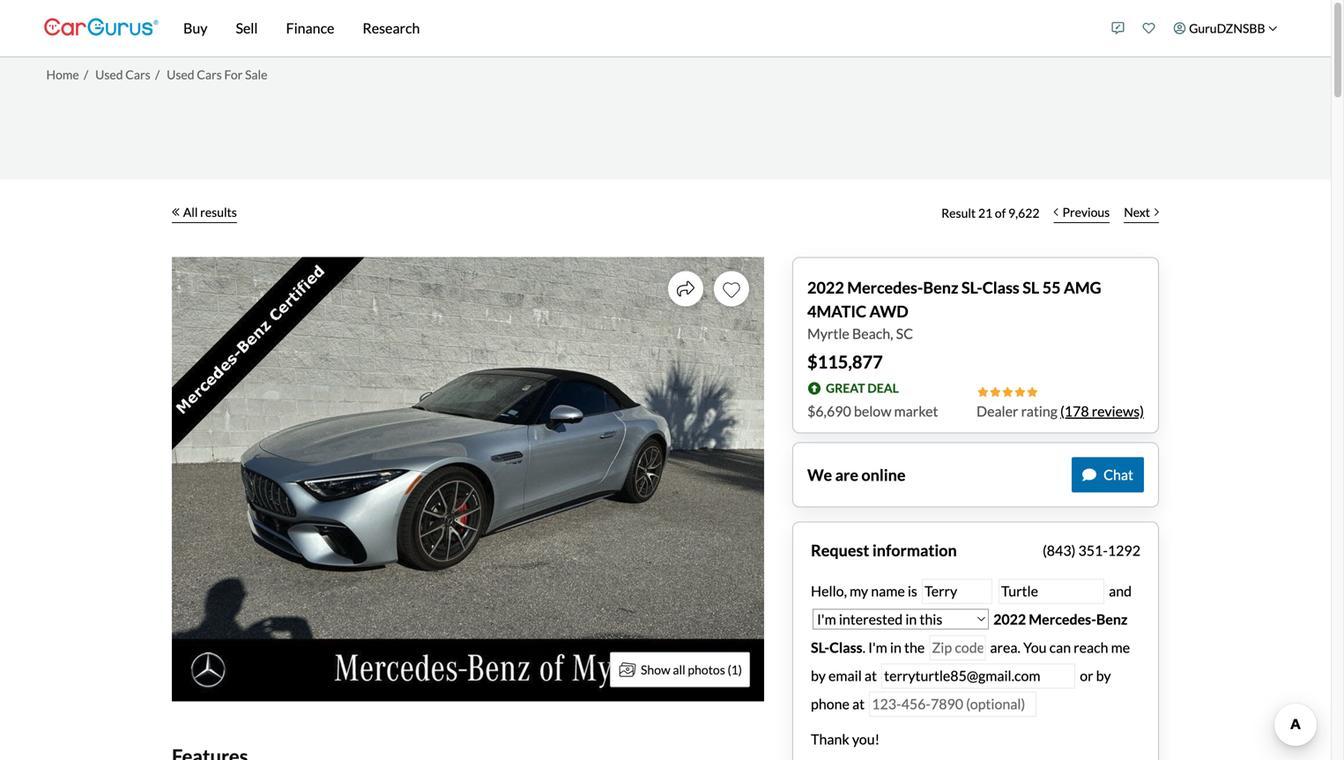 Task type: locate. For each thing, give the bounding box(es) containing it.
gurudznsbb button
[[1165, 4, 1288, 53]]

thank you!
[[811, 731, 880, 748]]

sl-
[[962, 278, 983, 297], [811, 639, 830, 656]]

0 vertical spatial class
[[983, 278, 1020, 297]]

reviews)
[[1092, 403, 1145, 420]]

at right email
[[865, 667, 878, 684]]

0 horizontal spatial sl-
[[811, 639, 830, 656]]

gurudznsbb
[[1190, 21, 1266, 36]]

2 by from the left
[[1097, 667, 1112, 684]]

benz down result
[[924, 278, 959, 297]]

0 vertical spatial sl-
[[962, 278, 983, 297]]

Phone (optional) telephone field
[[870, 692, 1037, 717]]

beach,
[[853, 325, 894, 342]]

class for 2022 mercedes-benz sl-class sl 55 amg 4matic awd myrtle beach, sc
[[983, 278, 1020, 297]]

chevron double left image
[[172, 208, 180, 217]]

by
[[811, 667, 826, 684], [1097, 667, 1112, 684]]

sl- for 2022 mercedes-benz sl-class sl 55 amg 4matic awd myrtle beach, sc
[[962, 278, 983, 297]]

1 horizontal spatial cars
[[197, 67, 222, 82]]

Zip code field
[[930, 635, 986, 660]]

show all photos (1) link
[[610, 652, 750, 687]]

at
[[865, 667, 878, 684], [853, 695, 865, 713]]

finance button
[[272, 0, 349, 56]]

0 vertical spatial mercedes-
[[848, 278, 924, 297]]

at right phone
[[853, 695, 865, 713]]

cargurus logo homepage link link
[[44, 3, 159, 53]]

351-
[[1079, 542, 1108, 559]]

1 vertical spatial mercedes-
[[1029, 611, 1097, 628]]

/ right used cars link
[[155, 67, 160, 82]]

mercedes- up awd
[[848, 278, 924, 297]]

area. you can reach me by email at
[[811, 639, 1131, 684]]

chevron down image
[[1269, 24, 1278, 33]]

(843)
[[1043, 542, 1076, 559]]

0 horizontal spatial by
[[811, 667, 826, 684]]

used
[[95, 67, 123, 82], [167, 67, 195, 82]]

benz
[[924, 278, 959, 297], [1097, 611, 1128, 628]]

1 horizontal spatial class
[[983, 278, 1020, 297]]

mercedes- up can
[[1029, 611, 1097, 628]]

all results
[[183, 205, 237, 220]]

class inside 2022 mercedes-benz sl-class sl 55 amg 4matic awd myrtle beach, sc
[[983, 278, 1020, 297]]

1 horizontal spatial benz
[[1097, 611, 1128, 628]]

you
[[1024, 639, 1047, 656]]

mercedes- inside 2022 mercedes-benz sl-class
[[1029, 611, 1097, 628]]

sl- left sl
[[962, 278, 983, 297]]

reach
[[1074, 639, 1109, 656]]

are
[[836, 465, 859, 485]]

0 horizontal spatial /
[[84, 67, 88, 82]]

Last name field
[[999, 579, 1105, 604]]

1 vertical spatial sl-
[[811, 639, 830, 656]]

buy
[[183, 19, 208, 37]]

at inside or by phone at
[[853, 695, 865, 713]]

below
[[854, 403, 892, 420]]

1 horizontal spatial 2022
[[994, 611, 1027, 628]]

thank
[[811, 731, 850, 748]]

gurudznsbb menu item
[[1165, 4, 1288, 53]]

we are online
[[808, 465, 906, 485]]

me
[[1112, 639, 1131, 656]]

class
[[983, 278, 1020, 297], [830, 639, 863, 656]]

0 horizontal spatial class
[[830, 639, 863, 656]]

menu bar
[[159, 0, 1103, 56]]

by left email
[[811, 667, 826, 684]]

is
[[908, 582, 918, 600]]

all
[[183, 205, 198, 220]]

chat
[[1104, 466, 1134, 483]]

1 vertical spatial 2022
[[994, 611, 1027, 628]]

sl- up email
[[811, 639, 830, 656]]

0 vertical spatial 2022
[[808, 278, 845, 297]]

gurudznsbb menu
[[1103, 4, 1288, 53]]

for
[[224, 67, 243, 82]]

next link
[[1118, 194, 1167, 232]]

cars left for
[[197, 67, 222, 82]]

sl- inside 2022 mercedes-benz sl-class sl 55 amg 4matic awd myrtle beach, sc
[[962, 278, 983, 297]]

0 horizontal spatial benz
[[924, 278, 959, 297]]

0 horizontal spatial used
[[95, 67, 123, 82]]

2022 inside 2022 mercedes-benz sl-class
[[994, 611, 1027, 628]]

1 vertical spatial class
[[830, 639, 863, 656]]

sell
[[236, 19, 258, 37]]

class up email
[[830, 639, 863, 656]]

0 horizontal spatial 2022
[[808, 278, 845, 297]]

area.
[[991, 639, 1021, 656]]

previous link
[[1047, 194, 1118, 232]]

1 vertical spatial benz
[[1097, 611, 1128, 628]]

/
[[84, 67, 88, 82], [155, 67, 160, 82]]

/ right home
[[84, 67, 88, 82]]

mercedes-
[[848, 278, 924, 297], [1029, 611, 1097, 628]]

mercedes- inside 2022 mercedes-benz sl-class sl 55 amg 4matic awd myrtle beach, sc
[[848, 278, 924, 297]]

deal
[[868, 381, 899, 396]]

sl- inside 2022 mercedes-benz sl-class
[[811, 639, 830, 656]]

hello, my name is
[[811, 582, 921, 600]]

0 vertical spatial benz
[[924, 278, 959, 297]]

mercedes- for 2022 mercedes-benz sl-class sl 55 amg 4matic awd myrtle beach, sc
[[848, 278, 924, 297]]

$6,690
[[808, 403, 852, 420]]

2022 for 2022 mercedes-benz sl-class sl 55 amg 4matic awd myrtle beach, sc
[[808, 278, 845, 297]]

1 horizontal spatial /
[[155, 67, 160, 82]]

9,622
[[1009, 205, 1040, 220]]

1 horizontal spatial used
[[167, 67, 195, 82]]

0 vertical spatial at
[[865, 667, 878, 684]]

2022 up area.
[[994, 611, 1027, 628]]

class left sl
[[983, 278, 1020, 297]]

sl
[[1023, 278, 1040, 297]]

user icon image
[[1174, 22, 1187, 34]]

great deal
[[826, 381, 899, 396]]

market
[[895, 403, 939, 420]]

class inside 2022 mercedes-benz sl-class
[[830, 639, 863, 656]]

. i'm in the
[[863, 639, 928, 656]]

$115,877
[[808, 351, 883, 373]]

1292
[[1108, 542, 1141, 559]]

used right home link
[[95, 67, 123, 82]]

benz down and in the bottom right of the page
[[1097, 611, 1128, 628]]

2022 up 4matic
[[808, 278, 845, 297]]

1 horizontal spatial sl-
[[962, 278, 983, 297]]

1 by from the left
[[811, 667, 826, 684]]

0 horizontal spatial cars
[[125, 67, 151, 82]]

2 used from the left
[[167, 67, 195, 82]]

cars down cargurus logo homepage link 'link' on the left top of the page
[[125, 67, 151, 82]]

used down buy dropdown button
[[167, 67, 195, 82]]

class for 2022 mercedes-benz sl-class
[[830, 639, 863, 656]]

cars
[[125, 67, 151, 82], [197, 67, 222, 82]]

benz inside 2022 mercedes-benz sl-class
[[1097, 611, 1128, 628]]

1 horizontal spatial mercedes-
[[1029, 611, 1097, 628]]

by right or
[[1097, 667, 1112, 684]]

0 horizontal spatial mercedes-
[[848, 278, 924, 297]]

2022 inside 2022 mercedes-benz sl-class sl 55 amg 4matic awd myrtle beach, sc
[[808, 278, 845, 297]]

research button
[[349, 0, 434, 56]]

1 vertical spatial at
[[853, 695, 865, 713]]

home link
[[46, 67, 79, 82]]

benz inside 2022 mercedes-benz sl-class sl 55 amg 4matic awd myrtle beach, sc
[[924, 278, 959, 297]]

1 horizontal spatial by
[[1097, 667, 1112, 684]]

add a car review image
[[1113, 22, 1125, 34]]



Task type: describe. For each thing, give the bounding box(es) containing it.
request information
[[811, 541, 957, 560]]

First name field
[[922, 579, 993, 604]]

previous
[[1063, 205, 1111, 220]]

can
[[1050, 639, 1072, 656]]

name
[[871, 582, 905, 600]]

used cars link
[[95, 67, 151, 82]]

$6,690 below market
[[808, 403, 939, 420]]

email
[[829, 667, 862, 684]]

saved cars image
[[1143, 22, 1156, 34]]

by inside or by phone at
[[1097, 667, 1112, 684]]

information
[[873, 541, 957, 560]]

result 21 of 9,622
[[942, 205, 1040, 220]]

we
[[808, 465, 833, 485]]

2022 for 2022 mercedes-benz sl-class
[[994, 611, 1027, 628]]

share image
[[677, 280, 695, 298]]

(178 reviews) button
[[1061, 401, 1145, 422]]

research
[[363, 19, 420, 37]]

photos
[[688, 662, 726, 677]]

(178
[[1061, 403, 1090, 420]]

myrtle
[[808, 325, 850, 342]]

result
[[942, 205, 976, 220]]

Email address email field
[[882, 664, 1076, 689]]

you!
[[853, 731, 880, 748]]

buy button
[[169, 0, 222, 56]]

1 used from the left
[[95, 67, 123, 82]]

55
[[1043, 278, 1061, 297]]

1 cars from the left
[[125, 67, 151, 82]]

amg
[[1064, 278, 1102, 297]]

or
[[1080, 667, 1094, 684]]

menu bar containing buy
[[159, 0, 1103, 56]]

or by phone at
[[811, 667, 1112, 713]]

show all photos (1)
[[641, 662, 743, 677]]

2 cars from the left
[[197, 67, 222, 82]]

dealer
[[977, 403, 1019, 420]]

sale
[[245, 67, 268, 82]]

sc
[[897, 325, 914, 342]]

2 / from the left
[[155, 67, 160, 82]]

sl- for 2022 mercedes-benz sl-class
[[811, 639, 830, 656]]

phone
[[811, 695, 850, 713]]

home / used cars / used cars for sale
[[46, 67, 268, 82]]

4matic
[[808, 302, 867, 321]]

i'm
[[869, 639, 888, 656]]

benz for 2022 mercedes-benz sl-class
[[1097, 611, 1128, 628]]

awd
[[870, 302, 909, 321]]

online
[[862, 465, 906, 485]]

1 / from the left
[[84, 67, 88, 82]]

benz for 2022 mercedes-benz sl-class sl 55 amg 4matic awd myrtle beach, sc
[[924, 278, 959, 297]]

at inside area. you can reach me by email at
[[865, 667, 878, 684]]

results
[[200, 205, 237, 220]]

hello,
[[811, 582, 847, 600]]

2022 mercedes-benz sl-class
[[811, 611, 1128, 656]]

and
[[1107, 582, 1132, 600]]

finance
[[286, 19, 335, 37]]

request
[[811, 541, 870, 560]]

chevron left image
[[1054, 208, 1059, 217]]

vehicle full photo image
[[172, 257, 765, 702]]

21
[[979, 205, 993, 220]]

chevron right image
[[1155, 208, 1160, 217]]

next
[[1125, 205, 1151, 220]]

in
[[891, 639, 902, 656]]

my
[[850, 582, 869, 600]]

(1)
[[728, 662, 743, 677]]

dealer rating (178 reviews)
[[977, 403, 1145, 420]]

comment image
[[1083, 468, 1097, 482]]

show
[[641, 662, 671, 677]]

2022 mercedes-benz sl-class sl 55 amg 4matic awd myrtle beach, sc
[[808, 278, 1102, 342]]

rating
[[1022, 403, 1058, 420]]

.
[[863, 639, 866, 656]]

cargurus logo homepage link image
[[44, 3, 159, 53]]

mercedes- for 2022 mercedes-benz sl-class
[[1029, 611, 1097, 628]]

(843) 351-1292
[[1043, 542, 1141, 559]]

of
[[995, 205, 1007, 220]]

chat button
[[1072, 457, 1145, 493]]

all results link
[[172, 194, 237, 232]]

the
[[905, 639, 925, 656]]

all
[[673, 662, 686, 677]]

sell button
[[222, 0, 272, 56]]

home
[[46, 67, 79, 82]]

great
[[826, 381, 866, 396]]

by inside area. you can reach me by email at
[[811, 667, 826, 684]]



Task type: vqa. For each thing, say whether or not it's contained in the screenshot.
Buy
yes



